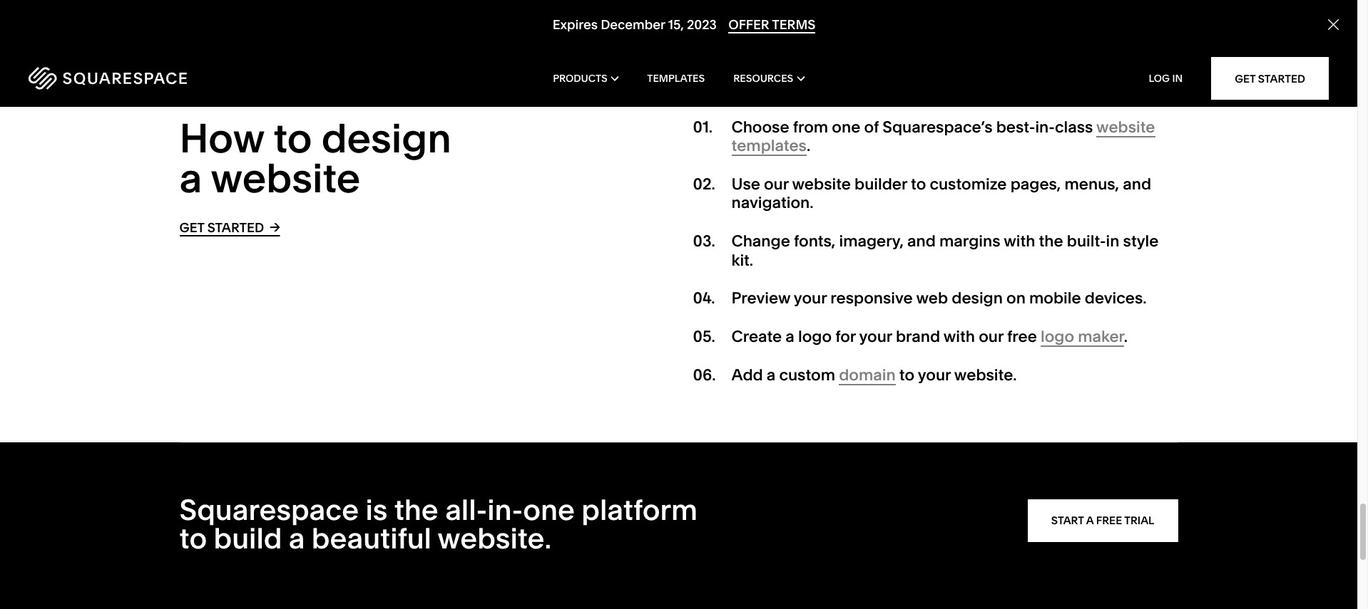 Task type: describe. For each thing, give the bounding box(es) containing it.
imagery,
[[839, 232, 904, 251]]

website templates link
[[732, 117, 1155, 156]]

web
[[916, 289, 948, 309]]

started for get started →
[[207, 219, 264, 236]]

1 horizontal spatial your
[[859, 328, 892, 347]]

menus,
[[1065, 175, 1119, 194]]

resources button
[[734, 50, 805, 107]]

squarespace logo image
[[29, 67, 187, 90]]

style
[[1123, 232, 1159, 251]]

products button
[[553, 50, 619, 107]]

all‑in‑one
[[445, 493, 575, 528]]

platform
[[582, 493, 698, 528]]

our inside use our website builder to customize pages, menus, and navigation.
[[764, 175, 789, 194]]

create a logo for your brand with our free logo maker .
[[732, 328, 1128, 347]]

2 logo from the left
[[1041, 328, 1075, 347]]

templates
[[732, 136, 807, 156]]

1 horizontal spatial website.
[[954, 366, 1017, 385]]

log             in link
[[1149, 72, 1183, 85]]

free
[[1096, 514, 1122, 528]]

one
[[832, 117, 861, 137]]

1 vertical spatial class
[[1055, 117, 1093, 137]]

start a free trial link
[[1028, 500, 1178, 543]]

squarespace's inside access squarespace's best-in-class customer support.
[[766, 0, 876, 13]]

add
[[732, 366, 763, 385]]

create
[[732, 328, 782, 347]]

choose
[[732, 117, 789, 137]]

to inside use our website builder to customize pages, menus, and navigation.
[[911, 175, 926, 194]]

website. inside squarespace is the all‑in‑one platform to build a beautiful website.
[[438, 521, 552, 556]]

in- inside access squarespace's best-in-class customer support.
[[919, 0, 938, 13]]

1 vertical spatial squarespace's
[[883, 117, 993, 137]]

preview your responsive web design on mobile devices.
[[732, 289, 1147, 309]]

with inside change fonts, imagery, and margins with the built-in style kit.
[[1004, 232, 1035, 251]]

templates link
[[647, 50, 705, 107]]

products
[[553, 72, 608, 85]]

navigation.
[[732, 194, 814, 213]]

a for add
[[767, 366, 776, 385]]

start
[[1052, 514, 1084, 528]]

free
[[1007, 328, 1037, 347]]

domain
[[839, 366, 896, 385]]

access squarespace's best-in-class customer support.
[[707, 0, 976, 32]]

on
[[1007, 289, 1026, 309]]

a inside how to design a website
[[179, 154, 202, 202]]

website templates
[[732, 117, 1155, 156]]

expires
[[553, 17, 598, 33]]

from
[[793, 117, 828, 137]]

access
[[707, 0, 762, 13]]

get for get started →
[[179, 219, 204, 236]]

squarespace logo link
[[29, 67, 289, 90]]

website inside website templates
[[1097, 117, 1155, 137]]

templates
[[647, 72, 705, 85]]

get started
[[1235, 72, 1306, 85]]

expires december 15, 2023
[[553, 17, 717, 33]]

a for create
[[786, 328, 795, 347]]

december
[[601, 17, 665, 33]]

customize
[[930, 175, 1007, 194]]

customer
[[707, 13, 779, 32]]



Task type: locate. For each thing, give the bounding box(es) containing it.
start a free trial
[[1052, 514, 1155, 528]]

to
[[274, 114, 312, 162], [911, 175, 926, 194], [900, 366, 915, 385], [179, 521, 207, 556]]

squarespace's
[[766, 0, 876, 13], [883, 117, 993, 137]]

of
[[864, 117, 879, 137]]

the left built-
[[1039, 232, 1064, 251]]

logo right free
[[1041, 328, 1075, 347]]

1 horizontal spatial and
[[1123, 175, 1152, 194]]

to right builder
[[911, 175, 926, 194]]

a right build
[[289, 521, 305, 556]]

class inside access squarespace's best-in-class customer support.
[[938, 0, 976, 13]]

0 horizontal spatial the
[[394, 493, 439, 528]]

website inside how to design a website
[[211, 154, 361, 202]]

2 horizontal spatial your
[[918, 366, 951, 385]]

in
[[1106, 232, 1120, 251]]

support.
[[782, 13, 845, 32]]

design
[[321, 114, 452, 162], [952, 289, 1003, 309]]

in
[[1172, 72, 1183, 85]]

our right use
[[764, 175, 789, 194]]

to left build
[[179, 521, 207, 556]]

mobile
[[1030, 289, 1081, 309]]

0 vertical spatial best-
[[880, 0, 919, 13]]

best-
[[880, 0, 919, 13], [996, 117, 1036, 137]]

kit.
[[732, 251, 753, 270]]

get started link
[[1212, 57, 1329, 100]]

get inside get started →
[[179, 219, 204, 236]]

design inside how to design a website
[[321, 114, 452, 162]]

website up fonts,
[[792, 175, 851, 194]]

pages,
[[1011, 175, 1061, 194]]

a right add
[[767, 366, 776, 385]]

for
[[836, 328, 856, 347]]

a
[[179, 154, 202, 202], [786, 328, 795, 347], [767, 366, 776, 385], [1086, 514, 1094, 528], [289, 521, 305, 556]]

how
[[179, 114, 264, 162]]

a for start
[[1086, 514, 1094, 528]]

squarespace is the all‑in‑one platform to build a beautiful website.
[[179, 493, 698, 556]]

builder
[[855, 175, 907, 194]]

squarespace
[[179, 493, 359, 528]]

website up →
[[211, 154, 361, 202]]

log             in
[[1149, 72, 1183, 85]]

1 vertical spatial with
[[944, 328, 975, 347]]

the inside change fonts, imagery, and margins with the built-in style kit.
[[1039, 232, 1064, 251]]

build
[[214, 521, 282, 556]]

and
[[1123, 175, 1152, 194], [908, 232, 936, 251]]

website.
[[954, 366, 1017, 385], [438, 521, 552, 556]]

margins
[[940, 232, 1001, 251]]

1 vertical spatial best-
[[996, 117, 1036, 137]]

a inside squarespace is the all‑in‑one platform to build a beautiful website.
[[289, 521, 305, 556]]

1 horizontal spatial best-
[[996, 117, 1036, 137]]

1 horizontal spatial logo
[[1041, 328, 1075, 347]]

best- inside access squarespace's best-in-class customer support.
[[880, 0, 919, 13]]

website down log
[[1097, 117, 1155, 137]]

our left free
[[979, 328, 1004, 347]]

our
[[764, 175, 789, 194], [979, 328, 1004, 347]]

use our website builder to customize pages, menus, and navigation.
[[732, 175, 1152, 213]]

0 vertical spatial design
[[321, 114, 452, 162]]

built-
[[1067, 232, 1106, 251]]

to inside squarespace is the all‑in‑one platform to build a beautiful website.
[[179, 521, 207, 556]]

0 vertical spatial website.
[[954, 366, 1017, 385]]

how to design a website
[[179, 114, 452, 202]]

1 vertical spatial our
[[979, 328, 1004, 347]]

1 vertical spatial your
[[859, 328, 892, 347]]

domain link
[[839, 366, 896, 386]]

maker
[[1078, 328, 1124, 347]]

get started →
[[179, 219, 280, 236]]

custom
[[779, 366, 835, 385]]

your
[[794, 289, 827, 309], [859, 328, 892, 347], [918, 366, 951, 385]]

devices.
[[1085, 289, 1147, 309]]

with right brand
[[944, 328, 975, 347]]

with
[[1004, 232, 1035, 251], [944, 328, 975, 347]]

get for get started
[[1235, 72, 1256, 85]]

0 vertical spatial .
[[807, 136, 811, 156]]

preview
[[732, 289, 791, 309]]

1 vertical spatial get
[[179, 219, 204, 236]]

0 horizontal spatial logo
[[798, 328, 832, 347]]

1 logo from the left
[[798, 328, 832, 347]]

choose from one of squarespace's best-in-class
[[732, 117, 1097, 137]]

is
[[366, 493, 388, 528]]

.
[[807, 136, 811, 156], [1124, 328, 1128, 347]]

offer terms
[[729, 17, 816, 33]]

2023
[[687, 17, 717, 33]]

1 horizontal spatial get
[[1235, 72, 1256, 85]]

0 horizontal spatial get
[[179, 219, 204, 236]]

1 horizontal spatial started
[[1258, 72, 1306, 85]]

1 vertical spatial design
[[952, 289, 1003, 309]]

. left one
[[807, 136, 811, 156]]

offer terms link
[[729, 17, 816, 34]]

in-
[[919, 0, 938, 13], [1035, 117, 1055, 137]]

the right is at the bottom left
[[394, 493, 439, 528]]

0 vertical spatial your
[[794, 289, 827, 309]]

squarespace's up customize
[[883, 117, 993, 137]]

to right domain
[[900, 366, 915, 385]]

trial
[[1125, 514, 1155, 528]]

. down devices.
[[1124, 328, 1128, 347]]

started
[[1258, 72, 1306, 85], [207, 219, 264, 236]]

0 vertical spatial squarespace's
[[766, 0, 876, 13]]

to inside how to design a website
[[274, 114, 312, 162]]

and left margins
[[908, 232, 936, 251]]

log
[[1149, 72, 1170, 85]]

1 vertical spatial the
[[394, 493, 439, 528]]

0 vertical spatial and
[[1123, 175, 1152, 194]]

a right create
[[786, 328, 795, 347]]

responsive
[[831, 289, 913, 309]]

0 horizontal spatial our
[[764, 175, 789, 194]]

1 horizontal spatial the
[[1039, 232, 1064, 251]]

1 vertical spatial .
[[1124, 328, 1128, 347]]

your right for
[[859, 328, 892, 347]]

with right margins
[[1004, 232, 1035, 251]]

resources
[[734, 72, 793, 85]]

0 horizontal spatial class
[[938, 0, 976, 13]]

2 vertical spatial your
[[918, 366, 951, 385]]

1 horizontal spatial class
[[1055, 117, 1093, 137]]

started for get started
[[1258, 72, 1306, 85]]

0 vertical spatial our
[[764, 175, 789, 194]]

0 horizontal spatial design
[[321, 114, 452, 162]]

1 horizontal spatial in-
[[1035, 117, 1055, 137]]

0 horizontal spatial with
[[944, 328, 975, 347]]

add a custom domain to your website.
[[732, 366, 1017, 385]]

1 horizontal spatial .
[[1124, 328, 1128, 347]]

a up get started →
[[179, 154, 202, 202]]

your right preview
[[794, 289, 827, 309]]

and inside use our website builder to customize pages, menus, and navigation.
[[1123, 175, 1152, 194]]

offer
[[729, 17, 770, 33]]

0 horizontal spatial and
[[908, 232, 936, 251]]

1 vertical spatial website.
[[438, 521, 552, 556]]

→
[[270, 219, 280, 235]]

started inside get started →
[[207, 219, 264, 236]]

change
[[732, 232, 790, 251]]

class
[[938, 0, 976, 13], [1055, 117, 1093, 137]]

0 vertical spatial in-
[[919, 0, 938, 13]]

your down create a logo for your brand with our free logo maker .
[[918, 366, 951, 385]]

0 horizontal spatial website
[[211, 154, 361, 202]]

1 horizontal spatial our
[[979, 328, 1004, 347]]

logo left for
[[798, 328, 832, 347]]

2 horizontal spatial website
[[1097, 117, 1155, 137]]

website inside use our website builder to customize pages, menus, and navigation.
[[792, 175, 851, 194]]

logo
[[798, 328, 832, 347], [1041, 328, 1075, 347]]

15,
[[668, 17, 684, 33]]

and inside change fonts, imagery, and margins with the built-in style kit.
[[908, 232, 936, 251]]

fonts,
[[794, 232, 836, 251]]

change fonts, imagery, and margins with the built-in style kit.
[[732, 232, 1159, 270]]

0 vertical spatial class
[[938, 0, 976, 13]]

1 horizontal spatial squarespace's
[[883, 117, 993, 137]]

the
[[1039, 232, 1064, 251], [394, 493, 439, 528]]

and right menus,
[[1123, 175, 1152, 194]]

1 horizontal spatial with
[[1004, 232, 1035, 251]]

0 horizontal spatial website.
[[438, 521, 552, 556]]

0 horizontal spatial in-
[[919, 0, 938, 13]]

the inside squarespace is the all‑in‑one platform to build a beautiful website.
[[394, 493, 439, 528]]

beautiful
[[312, 521, 432, 556]]

1 vertical spatial in-
[[1035, 117, 1055, 137]]

0 horizontal spatial .
[[807, 136, 811, 156]]

0 horizontal spatial squarespace's
[[766, 0, 876, 13]]

1 horizontal spatial design
[[952, 289, 1003, 309]]

terms
[[772, 17, 816, 33]]

0 vertical spatial started
[[1258, 72, 1306, 85]]

get
[[1235, 72, 1256, 85], [179, 219, 204, 236]]

1 vertical spatial and
[[908, 232, 936, 251]]

0 vertical spatial the
[[1039, 232, 1064, 251]]

1 horizontal spatial website
[[792, 175, 851, 194]]

squarespace's up terms
[[766, 0, 876, 13]]

brand
[[896, 328, 940, 347]]

use
[[732, 175, 760, 194]]

0 vertical spatial get
[[1235, 72, 1256, 85]]

0 vertical spatial with
[[1004, 232, 1035, 251]]

logo maker link
[[1041, 328, 1124, 348]]

to right how
[[274, 114, 312, 162]]

a left free
[[1086, 514, 1094, 528]]

0 horizontal spatial your
[[794, 289, 827, 309]]

1 vertical spatial started
[[207, 219, 264, 236]]

0 horizontal spatial best-
[[880, 0, 919, 13]]

0 horizontal spatial started
[[207, 219, 264, 236]]



Task type: vqa. For each thing, say whether or not it's contained in the screenshot.
all‑in‑one
yes



